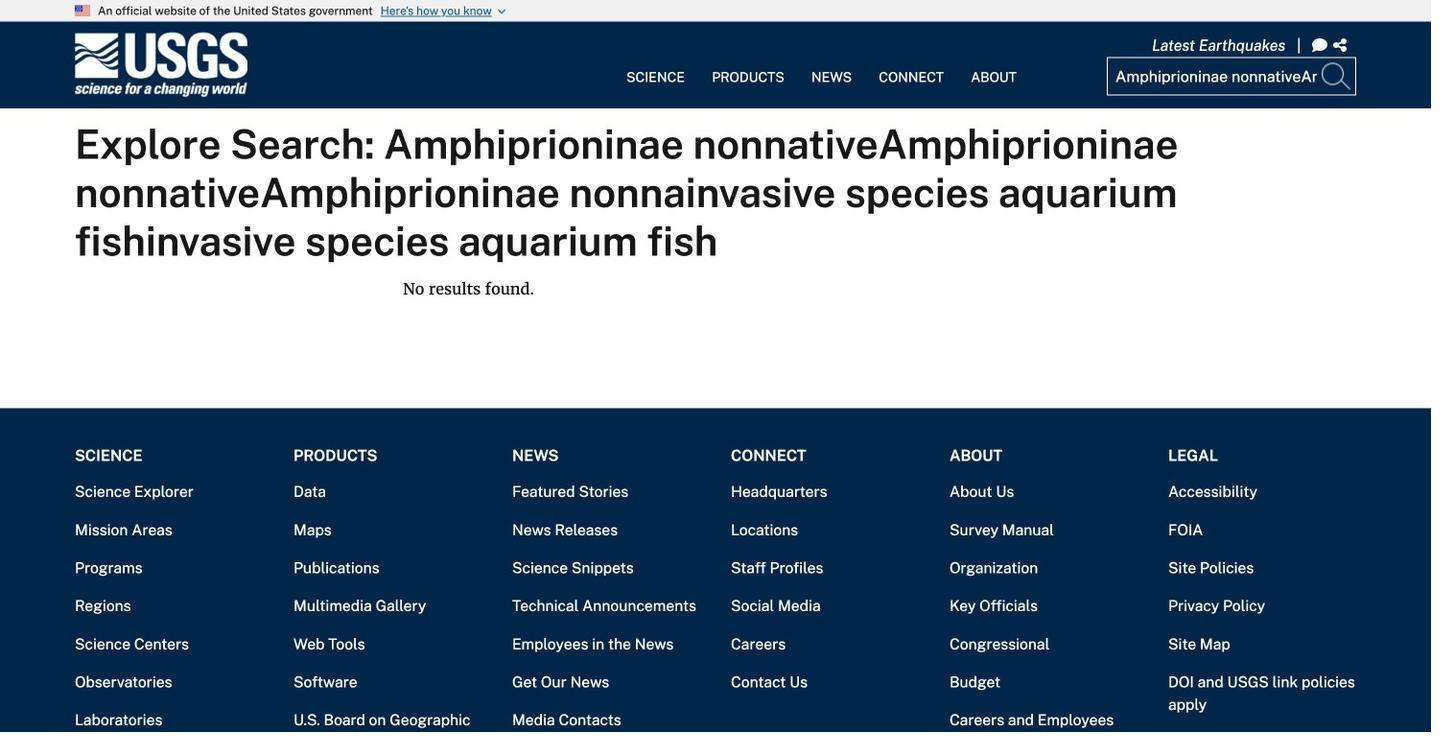 Task type: describe. For each thing, give the bounding box(es) containing it.
3 menu item from the left
[[798, 33, 866, 97]]

Input text field
[[1107, 57, 1357, 96]]

home image
[[75, 32, 248, 98]]

5 menu item from the left
[[958, 33, 1030, 97]]

4 menu item from the left
[[866, 33, 958, 97]]

share social media image
[[1334, 38, 1351, 53]]

u.s. flag image
[[75, 5, 90, 16]]



Task type: locate. For each thing, give the bounding box(es) containing it.
footer
[[0, 370, 1432, 732]]

Search submit
[[1318, 57, 1357, 96]]

1 menu item from the left
[[613, 33, 699, 97]]

menu
[[613, 33, 1030, 97]]

live webchat image
[[1313, 38, 1328, 53]]

menu item
[[613, 33, 699, 97], [699, 33, 798, 97], [798, 33, 866, 97], [866, 33, 958, 97], [958, 33, 1030, 97]]

2 menu item from the left
[[699, 33, 798, 97]]



